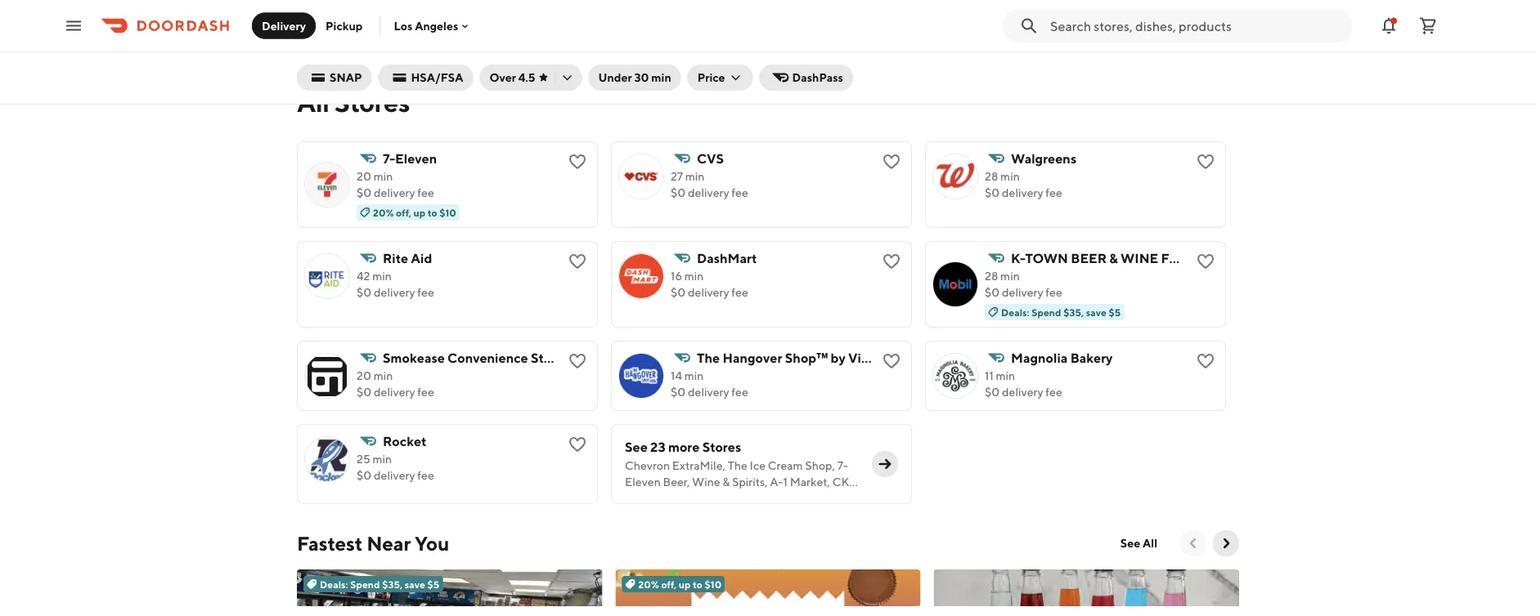 Task type: vqa. For each thing, say whether or not it's contained in the screenshot.


Task type: locate. For each thing, give the bounding box(es) containing it.
hangover
[[723, 351, 783, 366]]

min inside 14 min $0 delivery fee
[[685, 369, 704, 383]]

1 horizontal spatial to
[[693, 579, 703, 591]]

20 min $0 delivery fee down 'smokease'
[[357, 369, 434, 399]]

20 min $0 delivery fee
[[357, 170, 434, 200], [357, 369, 434, 399]]

20 for smokease convenience store
[[357, 369, 371, 383]]

1 horizontal spatial save
[[1086, 307, 1107, 318]]

delivery for walgreens
[[1002, 186, 1044, 200]]

fee down 'dashmart' at the left of page
[[732, 286, 748, 299]]

min for smokease convenience store
[[374, 369, 393, 383]]

1 horizontal spatial deals:
[[1001, 307, 1030, 318]]

1 20 min $0 delivery fee from the top
[[357, 170, 434, 200]]

1 vertical spatial 28 min $0 delivery fee
[[985, 270, 1063, 299]]

fee inside 11 min $0 delivery fee
[[1046, 386, 1063, 399]]

snap
[[330, 71, 362, 84]]

$35,
[[1064, 307, 1084, 318], [382, 579, 403, 591]]

min
[[652, 71, 672, 84], [374, 170, 393, 183], [685, 170, 705, 183], [1001, 170, 1020, 183], [372, 270, 392, 283], [685, 270, 704, 283], [1001, 270, 1020, 283], [374, 369, 393, 383], [685, 369, 704, 383], [996, 369, 1016, 383], [373, 453, 392, 466]]

over
[[490, 71, 516, 84]]

1 20 from the top
[[357, 170, 371, 183]]

0 items, open order cart image
[[1419, 16, 1438, 36]]

delivery down 'the'
[[688, 386, 729, 399]]

beer
[[1071, 251, 1107, 266]]

fee for cvs
[[732, 186, 748, 200]]

$0 inside 11 min $0 delivery fee
[[985, 386, 1000, 399]]

$0 inside 25 min $0 delivery fee
[[357, 469, 372, 483]]

$0 inside 42 min $0 delivery fee
[[357, 286, 372, 299]]

0 horizontal spatial to
[[428, 207, 437, 218]]

1 horizontal spatial deals: spend $35, save $5
[[1001, 307, 1121, 318]]

fee down 'smokease'
[[418, 386, 434, 399]]

28 min $0 delivery fee for k-town beer & wine food mart
[[985, 270, 1063, 299]]

to
[[428, 207, 437, 218], [693, 579, 703, 591]]

open menu image
[[64, 16, 83, 36]]

min inside the 27 min $0 delivery fee
[[685, 170, 705, 183]]

delivery down 'walgreens'
[[1002, 186, 1044, 200]]

under 30 min button
[[589, 65, 681, 91]]

delivery down rocket
[[374, 469, 415, 483]]

1 vertical spatial $5
[[428, 579, 440, 591]]

you
[[415, 532, 449, 556]]

min inside 11 min $0 delivery fee
[[996, 369, 1016, 383]]

$0 inside 16 min $0 delivery fee
[[671, 286, 686, 299]]

0 vertical spatial all
[[297, 87, 329, 117]]

deals:
[[1001, 307, 1030, 318], [320, 579, 348, 591]]

1 horizontal spatial see
[[1121, 537, 1141, 551]]

&
[[1110, 251, 1118, 266]]

under
[[598, 71, 632, 84]]

click to add this store to your saved list image for dashmart
[[882, 252, 902, 272]]

see
[[625, 440, 648, 455], [1121, 537, 1141, 551]]

1 vertical spatial 28
[[985, 270, 998, 283]]

20
[[357, 170, 371, 183], [357, 369, 371, 383]]

min right 27
[[685, 170, 705, 183]]

click to add this store to your saved list image for 7-eleven
[[568, 152, 587, 172]]

min right 30
[[652, 71, 672, 84]]

delivery for magnolia bakery
[[1002, 386, 1044, 399]]

aid
[[411, 251, 432, 266]]

over 4.5
[[490, 71, 535, 84]]

food
[[1161, 251, 1202, 266]]

0 vertical spatial $5
[[1109, 307, 1121, 318]]

all
[[297, 87, 329, 117], [1143, 537, 1158, 551]]

pickup button
[[316, 13, 373, 39]]

all left previous button of carousel icon
[[1143, 537, 1158, 551]]

0 vertical spatial 20%
[[373, 207, 394, 218]]

all down order
[[297, 87, 329, 117]]

min right the 16
[[685, 270, 704, 283]]

min inside 16 min $0 delivery fee
[[685, 270, 704, 283]]

2 20 from the top
[[357, 369, 371, 383]]

1 vertical spatial spend
[[350, 579, 380, 591]]

min down "k-"
[[1001, 270, 1020, 283]]

near
[[367, 532, 411, 556]]

min for rocket
[[373, 453, 392, 466]]

min down 7-
[[374, 170, 393, 183]]

1 horizontal spatial up
[[679, 579, 691, 591]]

1 vertical spatial up
[[679, 579, 691, 591]]

spend down fastest near you link at the bottom left
[[350, 579, 380, 591]]

0 vertical spatial 20 min $0 delivery fee
[[357, 170, 434, 200]]

min for walgreens
[[1001, 170, 1020, 183]]

fee for smokease convenience store
[[418, 386, 434, 399]]

0 vertical spatial 28
[[985, 170, 998, 183]]

1 28 min $0 delivery fee from the top
[[985, 170, 1063, 200]]

see all
[[1121, 537, 1158, 551]]

order
[[326, 25, 358, 38]]

delivery down 7-
[[374, 186, 415, 200]]

min inside 25 min $0 delivery fee
[[373, 453, 392, 466]]

up
[[414, 207, 426, 218], [679, 579, 691, 591]]

fee down 'walgreens'
[[1046, 186, 1063, 200]]

wine
[[1121, 251, 1159, 266]]

1 vertical spatial all
[[1143, 537, 1158, 551]]

previous button of carousel image
[[1186, 536, 1202, 552]]

$0 inside 14 min $0 delivery fee
[[671, 386, 686, 399]]

0 horizontal spatial $5
[[428, 579, 440, 591]]

$5
[[1109, 307, 1121, 318], [428, 579, 440, 591]]

1 vertical spatial see
[[1121, 537, 1141, 551]]

fee for rite aid
[[418, 286, 434, 299]]

0 vertical spatial 20
[[357, 170, 371, 183]]

fee down rocket
[[418, 469, 434, 483]]

fee for k-town beer & wine food mart
[[1046, 286, 1063, 299]]

0 horizontal spatial 20%
[[373, 207, 394, 218]]

0 vertical spatial spend
[[1032, 307, 1062, 318]]

min for the hangover shop™ by vita coco
[[685, 369, 704, 383]]

min down 'walgreens'
[[1001, 170, 1020, 183]]

min for magnolia bakery
[[996, 369, 1016, 383]]

20% off, up to $10
[[373, 207, 456, 218], [638, 579, 722, 591]]

$35, down near
[[382, 579, 403, 591]]

$0 for rocket
[[357, 469, 372, 483]]

save up bakery
[[1086, 307, 1107, 318]]

20%
[[373, 207, 394, 218], [638, 579, 659, 591]]

0 vertical spatial see
[[625, 440, 648, 455]]

0 horizontal spatial $10
[[439, 207, 456, 218]]

delivery inside 42 min $0 delivery fee
[[374, 286, 415, 299]]

the
[[697, 351, 720, 366]]

fee for rocket
[[418, 469, 434, 483]]

price
[[698, 71, 725, 84]]

1 vertical spatial $35,
[[382, 579, 403, 591]]

deals: spend $35, save $5 down fastest near you link at the bottom left
[[320, 579, 440, 591]]

los
[[394, 19, 413, 33]]

$5 up bakery
[[1109, 307, 1121, 318]]

$10
[[439, 207, 456, 218], [705, 579, 722, 591]]

28 min $0 delivery fee down "k-"
[[985, 270, 1063, 299]]

1 horizontal spatial 20%
[[638, 579, 659, 591]]

$5 down you
[[428, 579, 440, 591]]

delivery down "k-"
[[1002, 286, 1044, 299]]

min right 14
[[685, 369, 704, 383]]

1 vertical spatial 20
[[357, 369, 371, 383]]

spend
[[1032, 307, 1062, 318], [350, 579, 380, 591]]

0 horizontal spatial deals:
[[320, 579, 348, 591]]

spend up magnolia on the bottom
[[1032, 307, 1062, 318]]

1 28 from the top
[[985, 170, 998, 183]]

delivery inside 16 min $0 delivery fee
[[688, 286, 729, 299]]

$0 inside the 27 min $0 delivery fee
[[671, 186, 686, 200]]

deals: spend $35, save $5 up magnolia bakery at bottom
[[1001, 307, 1121, 318]]

2 28 from the top
[[985, 270, 998, 283]]

delivery down cvs
[[688, 186, 729, 200]]

deals: spend $35, save $5
[[1001, 307, 1121, 318], [320, 579, 440, 591]]

coco
[[877, 351, 909, 366]]

27 min $0 delivery fee
[[671, 170, 748, 200]]

fee down hangover
[[732, 386, 748, 399]]

0 horizontal spatial all
[[297, 87, 329, 117]]

fee for dashmart
[[732, 286, 748, 299]]

$0 for dashmart
[[671, 286, 686, 299]]

0 horizontal spatial $35,
[[382, 579, 403, 591]]

fee for magnolia bakery
[[1046, 386, 1063, 399]]

0 vertical spatial stores
[[334, 87, 410, 117]]

fee inside 25 min $0 delivery fee
[[418, 469, 434, 483]]

28 min $0 delivery fee
[[985, 170, 1063, 200], [985, 270, 1063, 299]]

click to add this store to your saved list image for cvs
[[882, 152, 902, 172]]

click to add this store to your saved list image for smokease convenience store
[[568, 352, 587, 371]]

see left previous button of carousel icon
[[1121, 537, 1141, 551]]

1 vertical spatial 20% off, up to $10
[[638, 579, 722, 591]]

shop™
[[785, 351, 828, 366]]

see all link
[[1111, 531, 1168, 557]]

$0 for smokease convenience store
[[357, 386, 372, 399]]

delivery down 'dashmart' at the left of page
[[688, 286, 729, 299]]

fee
[[418, 186, 434, 200], [732, 186, 748, 200], [1046, 186, 1063, 200], [418, 286, 434, 299], [732, 286, 748, 299], [1046, 286, 1063, 299], [418, 386, 434, 399], [732, 386, 748, 399], [1046, 386, 1063, 399], [418, 469, 434, 483]]

min inside 42 min $0 delivery fee
[[372, 270, 392, 283]]

1 horizontal spatial $10
[[705, 579, 722, 591]]

save
[[1086, 307, 1107, 318], [405, 579, 425, 591]]

stores right more
[[703, 440, 741, 455]]

min right 42
[[372, 270, 392, 283]]

fee inside 14 min $0 delivery fee
[[732, 386, 748, 399]]

1 vertical spatial $10
[[705, 579, 722, 591]]

0 vertical spatial 28 min $0 delivery fee
[[985, 170, 1063, 200]]

min down 'smokease'
[[374, 369, 393, 383]]

0 horizontal spatial stores
[[334, 87, 410, 117]]

fee down magnolia bakery at bottom
[[1046, 386, 1063, 399]]

deals: down fastest
[[320, 579, 348, 591]]

0 vertical spatial save
[[1086, 307, 1107, 318]]

28 min $0 delivery fee down 'walgreens'
[[985, 170, 1063, 200]]

fee for walgreens
[[1046, 186, 1063, 200]]

fee inside 42 min $0 delivery fee
[[418, 286, 434, 299]]

28 for walgreens
[[985, 170, 998, 183]]

fee inside 16 min $0 delivery fee
[[732, 286, 748, 299]]

click to add this store to your saved list image for rite aid
[[568, 252, 587, 272]]

click to add this store to your saved list image
[[568, 152, 587, 172], [882, 152, 902, 172], [1196, 152, 1216, 172], [568, 352, 587, 371], [882, 352, 902, 371], [568, 435, 587, 455]]

1 vertical spatial stores
[[703, 440, 741, 455]]

delivery down magnolia on the bottom
[[1002, 386, 1044, 399]]

fee for 7-eleven
[[418, 186, 434, 200]]

1 horizontal spatial $5
[[1109, 307, 1121, 318]]

delivery for dashmart
[[688, 286, 729, 299]]

snap button
[[297, 65, 372, 91]]

20 min $0 delivery fee for 7-
[[357, 170, 434, 200]]

16
[[671, 270, 682, 283]]

4.5
[[519, 71, 535, 84]]

order now link
[[297, 0, 762, 56]]

delivery inside 11 min $0 delivery fee
[[1002, 386, 1044, 399]]

1 horizontal spatial all
[[1143, 537, 1158, 551]]

0 vertical spatial 20% off, up to $10
[[373, 207, 456, 218]]

more
[[668, 440, 700, 455]]

deals: up magnolia on the bottom
[[1001, 307, 1030, 318]]

0 horizontal spatial spend
[[350, 579, 380, 591]]

off,
[[396, 207, 411, 218], [661, 579, 677, 591]]

magnolia bakery
[[1011, 351, 1113, 366]]

1 vertical spatial deals: spend $35, save $5
[[320, 579, 440, 591]]

pickup
[[326, 19, 363, 32]]

delivery for the hangover shop™ by vita coco
[[688, 386, 729, 399]]

1 horizontal spatial spend
[[1032, 307, 1062, 318]]

30
[[634, 71, 649, 84]]

0 horizontal spatial up
[[414, 207, 426, 218]]

delivery inside 14 min $0 delivery fee
[[688, 386, 729, 399]]

0 horizontal spatial deals: spend $35, save $5
[[320, 579, 440, 591]]

delivery inside 25 min $0 delivery fee
[[374, 469, 415, 483]]

0 vertical spatial deals: spend $35, save $5
[[1001, 307, 1121, 318]]

$35, up magnolia bakery at bottom
[[1064, 307, 1084, 318]]

save down you
[[405, 579, 425, 591]]

delivery down 'smokease'
[[374, 386, 415, 399]]

click to add this store to your saved list image for rocket
[[568, 435, 587, 455]]

click to add this store to your saved list image
[[568, 252, 587, 272], [882, 252, 902, 272], [1196, 252, 1216, 272], [1196, 352, 1216, 371]]

min right 11
[[996, 369, 1016, 383]]

1 vertical spatial 20 min $0 delivery fee
[[357, 369, 434, 399]]

7-eleven
[[383, 151, 437, 167]]

0 vertical spatial $10
[[439, 207, 456, 218]]

delivery down rite
[[374, 286, 415, 299]]

0 horizontal spatial see
[[625, 440, 648, 455]]

store
[[531, 351, 564, 366]]

fee inside the 27 min $0 delivery fee
[[732, 186, 748, 200]]

16 min $0 delivery fee
[[671, 270, 748, 299]]

delivery inside the 27 min $0 delivery fee
[[688, 186, 729, 200]]

los angeles button
[[394, 19, 472, 33]]

stores down snap
[[334, 87, 410, 117]]

2 28 min $0 delivery fee from the top
[[985, 270, 1063, 299]]

fee down eleven
[[418, 186, 434, 200]]

0 vertical spatial $35,
[[1064, 307, 1084, 318]]

20 min $0 delivery fee down 7-
[[357, 170, 434, 200]]

smokease convenience store
[[383, 351, 564, 366]]

min right 25
[[373, 453, 392, 466]]

fee up 'dashmart' at the left of page
[[732, 186, 748, 200]]

fee down the aid
[[418, 286, 434, 299]]

1 vertical spatial save
[[405, 579, 425, 591]]

1 vertical spatial 20%
[[638, 579, 659, 591]]

2 20 min $0 delivery fee from the top
[[357, 369, 434, 399]]

see left 23
[[625, 440, 648, 455]]

1 horizontal spatial off,
[[661, 579, 677, 591]]

delivery
[[374, 186, 415, 200], [688, 186, 729, 200], [1002, 186, 1044, 200], [374, 286, 415, 299], [688, 286, 729, 299], [1002, 286, 1044, 299], [374, 386, 415, 399], [688, 386, 729, 399], [1002, 386, 1044, 399], [374, 469, 415, 483]]

fee down town
[[1046, 286, 1063, 299]]

fee for the hangover shop™ by vita coco
[[732, 386, 748, 399]]

$0
[[357, 186, 372, 200], [671, 186, 686, 200], [985, 186, 1000, 200], [357, 286, 372, 299], [671, 286, 686, 299], [985, 286, 1000, 299], [357, 386, 372, 399], [671, 386, 686, 399], [985, 386, 1000, 399], [357, 469, 372, 483]]

over 4.5 button
[[480, 65, 582, 91]]

delivery
[[262, 19, 306, 32]]

0 vertical spatial off,
[[396, 207, 411, 218]]



Task type: describe. For each thing, give the bounding box(es) containing it.
42 min $0 delivery fee
[[357, 270, 434, 299]]

delivery for cvs
[[688, 186, 729, 200]]

k-
[[1011, 251, 1026, 266]]

hsa/fsa
[[411, 71, 463, 84]]

$0 for k-town beer & wine food mart
[[985, 286, 1000, 299]]

11
[[985, 369, 994, 383]]

delivery for k-town beer & wine food mart
[[1002, 286, 1044, 299]]

magnolia
[[1011, 351, 1068, 366]]

order now
[[326, 25, 386, 38]]

min for k-town beer & wine food mart
[[1001, 270, 1020, 283]]

rocket
[[383, 434, 427, 450]]

dashpass
[[793, 71, 844, 84]]

the hangover shop™ by vita coco
[[697, 351, 909, 366]]

notification bell image
[[1379, 16, 1399, 36]]

1 vertical spatial to
[[693, 579, 703, 591]]

min for cvs
[[685, 170, 705, 183]]

see 23 more stores
[[625, 440, 741, 455]]

0 horizontal spatial save
[[405, 579, 425, 591]]

smokease
[[383, 351, 445, 366]]

fastest near you
[[297, 532, 449, 556]]

eleven
[[395, 151, 437, 167]]

delivery for rite aid
[[374, 286, 415, 299]]

$0 for 7-eleven
[[357, 186, 372, 200]]

all stores
[[297, 87, 410, 117]]

delivery for rocket
[[374, 469, 415, 483]]

angeles
[[415, 19, 458, 33]]

1 vertical spatial deals:
[[320, 579, 348, 591]]

$0 for magnolia bakery
[[985, 386, 1000, 399]]

0 horizontal spatial 20% off, up to $10
[[373, 207, 456, 218]]

dashpass button
[[760, 65, 853, 91]]

click to add this store to your saved list image for walgreens
[[1196, 152, 1216, 172]]

town
[[1026, 251, 1069, 266]]

$0 for rite aid
[[357, 286, 372, 299]]

1 horizontal spatial stores
[[703, 440, 741, 455]]

1 horizontal spatial 20% off, up to $10
[[638, 579, 722, 591]]

los angeles
[[394, 19, 458, 33]]

min for rite aid
[[372, 270, 392, 283]]

fastest
[[297, 532, 363, 556]]

20 min $0 delivery fee for smokease
[[357, 369, 434, 399]]

23
[[651, 440, 666, 455]]

bakery
[[1071, 351, 1113, 366]]

next button of carousel image
[[1218, 536, 1235, 552]]

$0 for walgreens
[[985, 186, 1000, 200]]

delivery for 7-eleven
[[374, 186, 415, 200]]

mart
[[1205, 251, 1243, 266]]

dashmart
[[697, 251, 757, 266]]

now
[[361, 25, 386, 38]]

under 30 min
[[598, 71, 672, 84]]

14 min $0 delivery fee
[[671, 369, 748, 399]]

see for see all
[[1121, 537, 1141, 551]]

cvs
[[697, 151, 724, 167]]

0 vertical spatial deals:
[[1001, 307, 1030, 318]]

0 vertical spatial to
[[428, 207, 437, 218]]

walgreens
[[1011, 151, 1077, 167]]

click to add this store to your saved list image for the hangover shop™ by vita coco
[[882, 352, 902, 371]]

click to add this store to your saved list image for magnolia bakery
[[1196, 352, 1216, 371]]

price button
[[688, 65, 753, 91]]

see all image
[[877, 457, 893, 473]]

0 vertical spatial up
[[414, 207, 426, 218]]

click to add this store to your saved list image for k-town beer & wine food mart
[[1196, 252, 1216, 272]]

rite
[[383, 251, 408, 266]]

min for 7-eleven
[[374, 170, 393, 183]]

1 vertical spatial off,
[[661, 579, 677, 591]]

k-town beer & wine food mart
[[1011, 251, 1243, 266]]

14
[[671, 369, 682, 383]]

7-
[[383, 151, 395, 167]]

Store search: begin typing to search for stores available on DoorDash text field
[[1051, 17, 1343, 35]]

fastest near you link
[[297, 531, 449, 557]]

vita
[[849, 351, 874, 366]]

min for dashmart
[[685, 270, 704, 283]]

$0 for the hangover shop™ by vita coco
[[671, 386, 686, 399]]

delivery for smokease convenience store
[[374, 386, 415, 399]]

$0 for cvs
[[671, 186, 686, 200]]

hsa/fsa button
[[378, 65, 473, 91]]

delivery button
[[252, 13, 316, 39]]

25 min $0 delivery fee
[[357, 453, 434, 483]]

by
[[831, 351, 846, 366]]

min inside button
[[652, 71, 672, 84]]

order now button
[[317, 19, 395, 45]]

25
[[357, 453, 370, 466]]

27
[[671, 170, 683, 183]]

28 for k-town beer & wine food mart
[[985, 270, 998, 283]]

42
[[357, 270, 370, 283]]

see for see 23 more stores
[[625, 440, 648, 455]]

1 horizontal spatial $35,
[[1064, 307, 1084, 318]]

0 horizontal spatial off,
[[396, 207, 411, 218]]

rite aid
[[383, 251, 432, 266]]

20 for 7-eleven
[[357, 170, 371, 183]]

convenience
[[448, 351, 528, 366]]

28 min $0 delivery fee for walgreens
[[985, 170, 1063, 200]]

11 min $0 delivery fee
[[985, 369, 1063, 399]]



